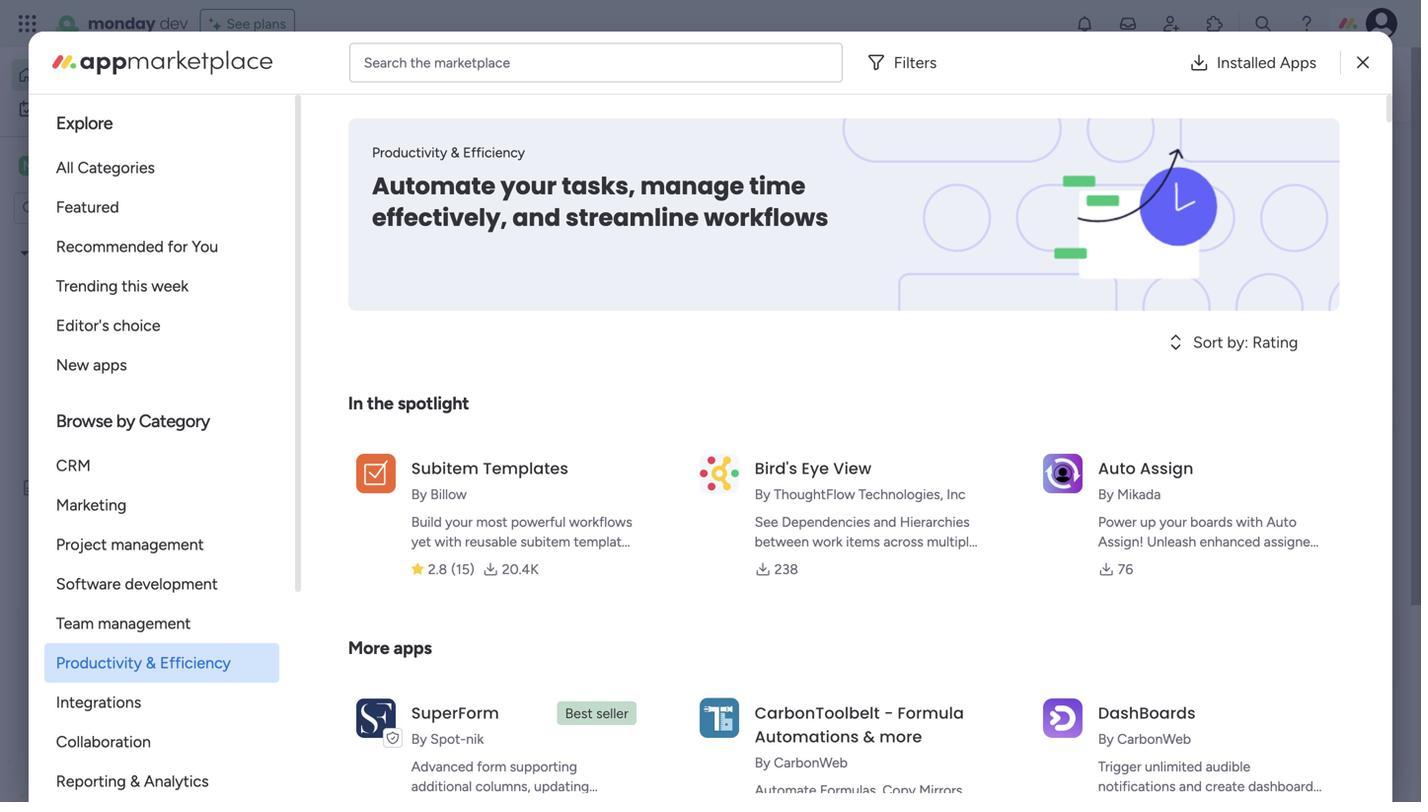 Task type: locate. For each thing, give the bounding box(es) containing it.
getting for getting started
[[1173, 768, 1222, 785]]

our
[[1187, 309, 1212, 327]]

and right inbox
[[577, 75, 603, 93]]

1 vertical spatial team
[[580, 394, 612, 411]]

1 horizontal spatial work
[[813, 533, 843, 550]]

efficiency for productivity & efficiency
[[160, 654, 231, 673]]

0 vertical spatial boards
[[1190, 514, 1233, 530]]

and inside good morning, maria! quickly access your recent boards, inbox and workspaces
[[577, 75, 603, 93]]

workflows inside 'productivity & efficiency automate your tasks, manage time effectively, and streamline workflows'
[[704, 201, 828, 234]]

feed
[[397, 744, 434, 765]]

dev up 'apps marketplace' image
[[159, 12, 188, 35]]

profile up mobile
[[1214, 284, 1256, 302]]

in the spotlight
[[348, 393, 469, 414]]

templates
[[483, 457, 569, 480]]

carbonweb inside dashboards by carbonweb
[[1117, 731, 1191, 748]]

complete up setup
[[1125, 151, 1204, 172]]

carousels.
[[1098, 798, 1160, 802]]

public board image left 'marketing'
[[21, 479, 39, 497]]

more inside power up your boards with auto assign! unleash enhanced assignee automations for more productivity.
[[1200, 553, 1232, 570]]

1 vertical spatial work
[[813, 533, 843, 550]]

dependencies
[[782, 514, 870, 530]]

by inside subitem templates by billow
[[411, 486, 427, 503]]

0 horizontal spatial work
[[68, 100, 98, 117]]

and left the tasks,
[[512, 201, 560, 234]]

1 horizontal spatial team
[[580, 394, 612, 411]]

for down yet
[[411, 553, 429, 570]]

team inside enable desktop notifications invite team members complete profile install our mobile app
[[1185, 259, 1221, 277]]

0 vertical spatial see
[[226, 15, 250, 32]]

auto up assignee
[[1267, 514, 1297, 530]]

see inside button
[[226, 15, 250, 32]]

1 vertical spatial automate
[[755, 782, 817, 799]]

recommended
[[56, 237, 164, 256]]

v2 user feedback image
[[1146, 73, 1160, 95]]

sort
[[1193, 333, 1223, 352]]

supporting
[[510, 758, 577, 775]]

work inside option
[[68, 100, 98, 117]]

boards,
[[477, 75, 530, 93]]

management for project management
[[111, 535, 204, 554]]

see up between
[[755, 514, 778, 530]]

work down home
[[68, 100, 98, 117]]

your down account
[[1196, 209, 1226, 226]]

set
[[755, 802, 776, 802]]

productivity inside 'productivity & efficiency automate your tasks, manage time effectively, and streamline workflows'
[[372, 144, 447, 161]]

apps marketplace image
[[52, 51, 272, 75]]

apps for more apps
[[394, 638, 432, 659]]

by up power
[[1098, 486, 1114, 503]]

1 vertical spatial see
[[755, 514, 778, 530]]

filters button
[[858, 43, 953, 82]]

and down columns,
[[503, 798, 526, 802]]

1 horizontal spatial for
[[411, 553, 429, 570]]

my work link
[[12, 93, 212, 124]]

tasks,
[[562, 170, 635, 203]]

desktop
[[1193, 234, 1248, 251]]

your down billow
[[445, 514, 473, 530]]

& left get
[[1139, 711, 1149, 730]]

app logo image up update
[[356, 699, 396, 738]]

0 vertical spatial monday
[[88, 12, 156, 35]]

thoughtflow
[[774, 486, 855, 503]]

1 vertical spatial the
[[367, 393, 394, 414]]

the up recent
[[410, 54, 431, 71]]

1 vertical spatial auto
[[1267, 514, 1297, 530]]

and inside see dependencies and hierarchies between work items across multiple boards on a visual canvas
[[874, 514, 897, 530]]

crm
[[56, 456, 91, 475]]

between
[[755, 533, 809, 550]]

boards down between
[[755, 553, 797, 570]]

my right caret down icon
[[36, 245, 54, 262]]

maria!
[[377, 54, 415, 71]]

efficiency for productivity & efficiency automate your tasks, manage time effectively, and streamline workflows
[[463, 144, 525, 161]]

1 vertical spatial search
[[1327, 75, 1376, 94]]

audible
[[1206, 758, 1251, 775]]

1 vertical spatial with
[[435, 533, 462, 550]]

inbox
[[533, 75, 573, 93]]

dev
[[159, 12, 188, 35], [408, 394, 430, 411], [408, 636, 430, 652]]

public board image down browse
[[42, 445, 61, 464]]

your inside good morning, maria! quickly access your recent boards, inbox and workspaces
[[391, 75, 423, 93]]

your down maria!
[[391, 75, 423, 93]]

1 vertical spatial getting
[[1173, 768, 1222, 785]]

by inside dashboards by carbonweb
[[1098, 731, 1114, 748]]

1 horizontal spatial workflows
[[704, 201, 828, 234]]

app logo image right show
[[700, 698, 739, 738]]

home option
[[12, 59, 212, 91]]

work down dependencies
[[813, 533, 843, 550]]

0 vertical spatial search
[[364, 54, 407, 71]]

my up templates
[[516, 394, 535, 411]]

new apps
[[56, 356, 127, 375]]

2 horizontal spatial for
[[1179, 553, 1197, 570]]

team for enable desktop notifications invite team members complete profile install our mobile app
[[1185, 259, 1221, 277]]

1 vertical spatial profile
[[1214, 284, 1256, 302]]

public board image
[[42, 277, 61, 296]]

0 horizontal spatial carbonweb
[[774, 755, 848, 771]]

search up access on the left top of the page
[[364, 54, 407, 71]]

circle o image
[[1125, 211, 1138, 225]]

started
[[1226, 768, 1271, 785]]

0 horizontal spatial apps
[[93, 356, 127, 375]]

tasks,
[[843, 802, 879, 802]]

dev for monday dev
[[159, 12, 188, 35]]

your for photo
[[1196, 209, 1226, 226]]

boards inside power up your boards with auto assign! unleash enhanced assignee automations for more productivity.
[[1190, 514, 1233, 530]]

productivity
[[372, 144, 447, 161], [56, 654, 142, 673]]

by down bird's
[[755, 486, 771, 503]]

1 horizontal spatial carbonweb
[[1117, 731, 1191, 748]]

by inside bird's eye view by thoughtflow technologies, inc
[[755, 486, 771, 503]]

0 vertical spatial profile
[[1249, 151, 1301, 172]]

work inside see dependencies and hierarchies between work items across multiple boards on a visual canvas
[[813, 533, 843, 550]]

& up "visited"
[[450, 144, 459, 161]]

spotlight
[[398, 393, 469, 414]]

the for search
[[410, 54, 431, 71]]

1 horizontal spatial apps
[[394, 638, 432, 659]]

1 vertical spatial efficiency
[[160, 654, 231, 673]]

scrum up templates
[[539, 394, 577, 411]]

> right more apps
[[434, 636, 442, 652]]

on
[[801, 553, 816, 570]]

1 vertical spatial monday
[[354, 394, 404, 411]]

your inside power up your boards with auto assign! unleash enhanced assignee automations for more productivity.
[[1160, 514, 1187, 530]]

1 horizontal spatial the
[[410, 54, 431, 71]]

your inside build your most powerful workflows yet with reusable subitem templates for recurring project tasks.
[[445, 514, 473, 530]]

boards
[[1190, 514, 1233, 530], [755, 553, 797, 570]]

power
[[1098, 514, 1137, 530]]

more down the -
[[880, 726, 922, 748]]

auto inside auto assign by mikada
[[1098, 457, 1136, 480]]

your
[[391, 75, 423, 93], [500, 170, 557, 203], [445, 514, 473, 530], [1160, 514, 1187, 530]]

see left plans
[[226, 15, 250, 32]]

tasks.
[[540, 553, 575, 570]]

more down enhanced
[[1200, 553, 1232, 570]]

efficiency up "visited"
[[463, 144, 525, 161]]

& for productivity & efficiency automate your tasks, manage time effectively, and streamline workflows
[[450, 144, 459, 161]]

dev right "in"
[[408, 394, 430, 411]]

team
[[71, 156, 110, 175], [1185, 259, 1221, 277], [468, 394, 501, 411], [56, 614, 94, 633], [468, 636, 501, 652]]

0 vertical spatial productivity
[[372, 144, 447, 161]]

with
[[1236, 514, 1263, 530], [435, 533, 462, 550]]

0 horizontal spatial lottie animation element
[[0, 603, 252, 802]]

1 horizontal spatial more
[[1200, 553, 1232, 570]]

dev inside "monday dev > my team" link
[[408, 636, 430, 652]]

my inside workspace selection element
[[45, 156, 68, 175]]

and up the across
[[874, 514, 897, 530]]

trending this week
[[56, 277, 188, 296]]

0 horizontal spatial automate
[[372, 170, 495, 203]]

see for see plans
[[226, 15, 250, 32]]

my right workspace "image"
[[45, 156, 68, 175]]

by:
[[1227, 333, 1249, 352]]

good
[[281, 54, 316, 71]]

0 vertical spatial workflows
[[704, 201, 828, 234]]

0 vertical spatial work
[[68, 100, 98, 117]]

app logo image for dashboards
[[1043, 699, 1082, 738]]

complete up install
[[1145, 284, 1210, 302]]

app logo image left subitem at left
[[356, 454, 396, 493]]

0 vertical spatial complete
[[1125, 151, 1204, 172]]

0 vertical spatial dev
[[159, 12, 188, 35]]

with inside power up your boards with auto assign! unleash enhanced assignee automations for more productivity.
[[1236, 514, 1263, 530]]

20.4k
[[502, 561, 539, 578]]

0 vertical spatial automate
[[372, 170, 495, 203]]

app logo image left bird's
[[700, 454, 739, 493]]

installed
[[1217, 53, 1276, 72]]

> for monday dev > my team > my scrum team
[[434, 394, 442, 411]]

apps right new
[[93, 356, 127, 375]]

1 vertical spatial complete
[[1145, 284, 1210, 302]]

1 vertical spatial dev
[[408, 394, 430, 411]]

0 vertical spatial your
[[1209, 151, 1245, 172]]

productivity.
[[1236, 553, 1314, 570]]

apps for new apps
[[93, 356, 127, 375]]

getting inside list box
[[68, 446, 116, 463]]

maria williams image
[[1366, 8, 1398, 39]]

0 horizontal spatial productivity
[[56, 654, 142, 673]]

0 horizontal spatial team
[[99, 245, 131, 262]]

& inside 'productivity & efficiency automate your tasks, manage time effectively, and streamline workflows'
[[450, 144, 459, 161]]

the
[[410, 54, 431, 71], [367, 393, 394, 414]]

> up subitem at left
[[434, 394, 442, 411]]

quick
[[1282, 75, 1323, 94]]

& up automate formulas, copy mirrors, set recurring tasks, require
[[863, 726, 875, 748]]

with inside build your most powerful workflows yet with reusable subitem templates for recurring project tasks.
[[435, 533, 462, 550]]

auto up mikada
[[1098, 457, 1136, 480]]

power up your boards with auto assign! unleash enhanced assignee automations for more productivity.
[[1098, 514, 1318, 570]]

the right "in"
[[367, 393, 394, 414]]

getting started
[[68, 446, 165, 463]]

1 horizontal spatial productivity
[[372, 144, 447, 161]]

scrum up tasks
[[58, 245, 96, 262]]

0 horizontal spatial more
[[880, 726, 922, 748]]

assignee
[[1264, 533, 1318, 550]]

banner logo image
[[956, 118, 1316, 311]]

automations
[[1098, 553, 1176, 570]]

see inside see dependencies and hierarchies between work items across multiple boards on a visual canvas
[[755, 514, 778, 530]]

1 vertical spatial productivity
[[56, 654, 142, 673]]

your up account
[[1209, 151, 1245, 172]]

by up build
[[411, 486, 427, 503]]

1 horizontal spatial see
[[755, 514, 778, 530]]

for left you
[[168, 237, 188, 256]]

software
[[56, 575, 121, 594]]

1 horizontal spatial public board image
[[42, 445, 61, 464]]

& for reporting & analytics
[[130, 772, 140, 791]]

238
[[775, 561, 798, 578]]

productivity for productivity & efficiency automate your tasks, manage time effectively, and streamline workflows
[[372, 144, 447, 161]]

0 vertical spatial team
[[99, 245, 131, 262]]

0 vertical spatial with
[[1236, 514, 1263, 530]]

0 vertical spatial efficiency
[[463, 144, 525, 161]]

subitem
[[411, 457, 479, 480]]

1 vertical spatial boards
[[755, 553, 797, 570]]

build
[[411, 514, 442, 530]]

search
[[364, 54, 407, 71], [1327, 75, 1376, 94]]

all
[[689, 695, 702, 712]]

profile inside enable desktop notifications invite team members complete profile install our mobile app
[[1214, 284, 1256, 302]]

lottie animation element
[[647, 47, 1202, 122], [0, 603, 252, 802]]

1 vertical spatial public board image
[[21, 479, 39, 497]]

app logo image for subitem templates
[[356, 454, 396, 493]]

productivity up integrations
[[56, 654, 142, 673]]

carbonweb down automations
[[774, 755, 848, 771]]

0 horizontal spatial getting
[[68, 446, 116, 463]]

invite members image
[[1162, 14, 1181, 34]]

mirrors,
[[919, 782, 966, 799]]

dashboard
[[1248, 778, 1314, 795]]

2 vertical spatial monday
[[354, 636, 404, 652]]

plans
[[253, 15, 286, 32]]

0 horizontal spatial with
[[435, 533, 462, 550]]

1 horizontal spatial with
[[1236, 514, 1263, 530]]

management up development
[[111, 535, 204, 554]]

0 horizontal spatial the
[[367, 393, 394, 414]]

management
[[111, 535, 204, 554], [98, 614, 191, 633]]

productivity up recently visited
[[372, 144, 447, 161]]

1 horizontal spatial auto
[[1267, 514, 1297, 530]]

yet
[[411, 533, 431, 550]]

1 vertical spatial scrum
[[539, 394, 577, 411]]

0 vertical spatial more
[[1200, 553, 1232, 570]]

update feed (inbox)
[[333, 744, 497, 765]]

0 vertical spatial carbonweb
[[1117, 731, 1191, 748]]

more
[[348, 638, 390, 659]]

v2 bolt switch image
[[1265, 74, 1277, 95]]

with up the recurring
[[435, 533, 462, 550]]

management up productivity & efficiency
[[98, 614, 191, 633]]

1 horizontal spatial search
[[1327, 75, 1376, 94]]

invite team members link
[[1145, 257, 1392, 279]]

and down unlimited
[[1179, 778, 1202, 795]]

by inside the carbontoolbelt - formula automations & more by carbonweb
[[755, 755, 771, 771]]

by
[[116, 411, 135, 432]]

0 horizontal spatial scrum
[[58, 245, 96, 262]]

app logo image
[[356, 454, 396, 493], [700, 454, 739, 493], [1043, 454, 1082, 493], [700, 698, 739, 738], [356, 699, 396, 738], [1043, 699, 1082, 738]]

dev right more
[[408, 636, 430, 652]]

0 horizontal spatial boards
[[755, 553, 797, 570]]

by down learn
[[1098, 731, 1114, 748]]

dev inside monday dev > my team > my scrum team link
[[408, 394, 430, 411]]

1 vertical spatial more
[[880, 726, 922, 748]]

0 vertical spatial public board image
[[42, 445, 61, 464]]

templates image image
[[1113, 426, 1374, 562]]

automations
[[755, 726, 859, 748]]

project
[[492, 553, 536, 570]]

more apps
[[348, 638, 432, 659]]

apps right more
[[394, 638, 432, 659]]

scrum inside the quick search results list box
[[539, 394, 577, 411]]

1 horizontal spatial boards
[[1190, 514, 1233, 530]]

advanced
[[411, 758, 474, 775]]

integrations
[[56, 693, 141, 712]]

reporting & analytics
[[56, 772, 209, 791]]

0 vertical spatial lottie animation element
[[647, 47, 1202, 122]]

1 horizontal spatial efficiency
[[463, 144, 525, 161]]

your up unleash
[[1160, 514, 1187, 530]]

2 vertical spatial dev
[[408, 636, 430, 652]]

workflows
[[704, 201, 828, 234], [569, 514, 632, 530]]

started
[[119, 446, 165, 463]]

your inside 'link'
[[1196, 209, 1226, 226]]

workspaces
[[281, 96, 366, 115]]

home
[[43, 67, 81, 83]]

1 vertical spatial your
[[1196, 209, 1226, 226]]

with up enhanced
[[1236, 514, 1263, 530]]

efficiency inside 'productivity & efficiency automate your tasks, manage time effectively, and streamline workflows'
[[463, 144, 525, 161]]

dapulse x slim image
[[1357, 51, 1369, 75]]

1 vertical spatial carbonweb
[[774, 755, 848, 771]]

for down unleash
[[1179, 553, 1197, 570]]

search the marketplace
[[364, 54, 510, 71]]

0 horizontal spatial see
[[226, 15, 250, 32]]

carbonweb down get
[[1117, 731, 1191, 748]]

list box
[[0, 232, 252, 771]]

1 horizontal spatial getting
[[1173, 768, 1222, 785]]

Search in workspace field
[[41, 197, 165, 220]]

your left the tasks,
[[500, 170, 557, 203]]

0 horizontal spatial search
[[364, 54, 407, 71]]

my down home
[[45, 100, 64, 117]]

show
[[651, 695, 686, 712]]

1 vertical spatial apps
[[394, 638, 432, 659]]

0 vertical spatial the
[[410, 54, 431, 71]]

boards up enhanced
[[1190, 514, 1233, 530]]

my inside list box
[[36, 245, 54, 262]]

for inside build your most powerful workflows yet with reusable subitem templates for recurring project tasks.
[[411, 553, 429, 570]]

search down dapulse x slim icon
[[1327, 75, 1376, 94]]

technologies,
[[859, 486, 943, 503]]

efficiency down "team management"
[[160, 654, 231, 673]]

1 horizontal spatial automate
[[755, 782, 817, 799]]

1 horizontal spatial lottie animation element
[[647, 47, 1202, 122]]

more inside the carbontoolbelt - formula automations & more by carbonweb
[[880, 726, 922, 748]]

& down "team management"
[[146, 654, 156, 673]]

visited
[[410, 162, 464, 183]]

1 horizontal spatial scrum
[[539, 394, 577, 411]]

profile up setup account link
[[1249, 151, 1301, 172]]

1 vertical spatial management
[[98, 614, 191, 633]]

& for productivity & efficiency
[[146, 654, 156, 673]]

0 vertical spatial auto
[[1098, 457, 1136, 480]]

0 horizontal spatial workflows
[[569, 514, 632, 530]]

learn & get inspired
[[1096, 711, 1237, 730]]

category
[[139, 411, 210, 432]]

& left analytics on the left
[[130, 772, 140, 791]]

0 horizontal spatial efficiency
[[160, 654, 231, 673]]

0 vertical spatial getting
[[68, 446, 116, 463]]

most
[[476, 514, 508, 530]]

workspace image
[[19, 155, 38, 177]]

0 vertical spatial management
[[111, 535, 204, 554]]

team inside monday dev > my team > my scrum team link
[[580, 394, 612, 411]]

carbonweb
[[1117, 731, 1191, 748], [774, 755, 848, 771]]

1 vertical spatial workflows
[[569, 514, 632, 530]]

notifications image
[[1075, 14, 1095, 34]]

app logo image left mikada
[[1043, 454, 1082, 493]]

app logo image left learn
[[1043, 699, 1082, 738]]

1 vertical spatial lottie animation element
[[0, 603, 252, 802]]

public board image
[[42, 445, 61, 464], [21, 479, 39, 497]]

0 vertical spatial apps
[[93, 356, 127, 375]]

upload
[[1145, 209, 1192, 226]]

by up the set on the bottom of page
[[755, 755, 771, 771]]

team for monday dev > my team > my scrum team
[[468, 394, 501, 411]]

option
[[0, 235, 252, 239]]

0 horizontal spatial auto
[[1098, 457, 1136, 480]]



Task type: describe. For each thing, give the bounding box(es) containing it.
carbonweb inside the carbontoolbelt - formula automations & more by carbonweb
[[774, 755, 848, 771]]

list box containing my scrum team
[[0, 232, 252, 771]]

subitem templates by billow
[[411, 457, 569, 503]]

my up subitem at left
[[446, 394, 465, 411]]

my work
[[45, 100, 98, 117]]

0
[[512, 747, 521, 763]]

enable
[[1145, 234, 1189, 251]]

quick search button
[[1250, 65, 1392, 104]]

notifications
[[1252, 234, 1338, 251]]

management for team management
[[98, 614, 191, 633]]

by left the spot-
[[411, 731, 427, 748]]

get
[[1153, 711, 1177, 730]]

monday dev
[[88, 12, 188, 35]]

inbox image
[[1118, 14, 1138, 34]]

trigger
[[1098, 758, 1142, 775]]

home link
[[12, 59, 212, 91]]

monday for monday dev
[[88, 12, 156, 35]]

monday dev > my team > my scrum team link
[[321, 200, 667, 422]]

search everything image
[[1253, 14, 1273, 34]]

> up templates
[[504, 394, 513, 411]]

for inside power up your boards with auto assign! unleash enhanced assignee automations for more productivity.
[[1179, 553, 1197, 570]]

installed apps
[[1217, 53, 1317, 72]]

project
[[56, 535, 107, 554]]

monday dev > my team link
[[321, 442, 667, 664]]

installed apps button
[[1173, 43, 1333, 82]]

existing
[[411, 798, 459, 802]]

m
[[23, 157, 34, 174]]

my right more apps
[[446, 636, 465, 652]]

complete profile link
[[1145, 282, 1392, 304]]

and inside 'trigger unlimited audible notifications and create dashboard carousels.'
[[1179, 778, 1202, 795]]

& for learn & get inspired
[[1139, 711, 1149, 730]]

dashboards
[[1098, 702, 1196, 724]]

see plans button
[[200, 9, 295, 38]]

morning,
[[319, 54, 374, 71]]

access
[[339, 75, 387, 93]]

help image
[[1297, 14, 1317, 34]]

columns,
[[475, 778, 531, 795]]

give feedback
[[1168, 64, 1230, 104]]

app logo image for bird's eye view
[[700, 454, 739, 493]]

manage
[[640, 170, 744, 203]]

recently visited
[[333, 162, 464, 183]]

app logo image for carbontoolbelt - formula automations & more
[[700, 698, 739, 738]]

your inside 'productivity & efficiency automate your tasks, manage time effectively, and streamline workflows'
[[500, 170, 557, 203]]

see for see dependencies and hierarchies between work items across multiple boards on a visual canvas
[[755, 514, 778, 530]]

mobile
[[1216, 309, 1260, 327]]

getting started
[[1173, 768, 1271, 785]]

sort by: rating button
[[1132, 327, 1339, 358]]

and inside advanced form supporting additional columns, updating existing items, and condition
[[503, 798, 526, 802]]

filters
[[894, 53, 937, 72]]

boards inside see dependencies and hierarchies between work items across multiple boards on a visual canvas
[[755, 553, 797, 570]]

inc
[[947, 486, 966, 503]]

caret down image
[[21, 246, 29, 260]]

you
[[192, 237, 218, 256]]

mikada
[[1117, 486, 1161, 503]]

categories
[[78, 158, 155, 177]]

enable desktop notifications link
[[1145, 232, 1392, 254]]

my inside option
[[45, 100, 64, 117]]

retrospectives
[[68, 413, 161, 429]]

items,
[[463, 798, 500, 802]]

in
[[348, 393, 363, 414]]

apps
[[1280, 53, 1317, 72]]

recently
[[333, 162, 405, 183]]

team inside workspace selection element
[[71, 156, 110, 175]]

templates
[[574, 533, 636, 550]]

sort by: rating
[[1193, 333, 1298, 352]]

productivity & efficiency
[[56, 654, 231, 673]]

search inside button
[[1327, 75, 1376, 94]]

0 horizontal spatial for
[[168, 237, 188, 256]]

auto inside power up your boards with auto assign! unleash enhanced assignee automations for more productivity.
[[1267, 514, 1297, 530]]

check circle image
[[1125, 185, 1138, 200]]

editor's
[[56, 316, 109, 335]]

& inside the carbontoolbelt - formula automations & more by carbonweb
[[863, 726, 875, 748]]

0 horizontal spatial public board image
[[21, 479, 39, 497]]

best
[[565, 705, 593, 722]]

productivity for productivity & efficiency
[[56, 654, 142, 673]]

sprints
[[68, 312, 112, 329]]

account
[[1188, 183, 1245, 201]]

team inside list box
[[99, 245, 131, 262]]

automate inside 'productivity & efficiency automate your tasks, manage time effectively, and streamline workflows'
[[372, 170, 495, 203]]

notifications
[[1098, 778, 1176, 795]]

-
[[884, 702, 893, 724]]

complete inside enable desktop notifications invite team members complete profile install our mobile app
[[1145, 284, 1210, 302]]

the for in
[[367, 393, 394, 414]]

setup account link
[[1125, 181, 1392, 204]]

tasks
[[68, 278, 102, 295]]

automate inside automate formulas, copy mirrors, set recurring tasks, require
[[755, 782, 817, 799]]

by inside auto assign by mikada
[[1098, 486, 1114, 503]]

see plans
[[226, 15, 286, 32]]

workspace selection element
[[19, 154, 113, 178]]

items
[[846, 533, 880, 550]]

(15)
[[451, 561, 475, 578]]

quick search results list box
[[305, 185, 1048, 688]]

formula
[[898, 702, 964, 724]]

getting started element
[[1096, 748, 1392, 802]]

explore
[[56, 113, 113, 134]]

time
[[749, 170, 805, 203]]

dev for monday dev > my team > my scrum team
[[408, 394, 430, 411]]

browse
[[56, 411, 112, 432]]

monday for monday dev > my team
[[354, 636, 404, 652]]

updating
[[534, 778, 589, 795]]

update
[[333, 744, 393, 765]]

team for monday dev > my team
[[468, 636, 501, 652]]

and inside 'productivity & efficiency automate your tasks, manage time effectively, and streamline workflows'
[[512, 201, 560, 234]]

(inbox)
[[438, 744, 497, 765]]

your for profile
[[1209, 151, 1245, 172]]

getting for getting started
[[68, 446, 116, 463]]

dev for monday dev > my team
[[408, 636, 430, 652]]

lottie animation image
[[0, 603, 252, 802]]

unleash
[[1147, 533, 1196, 550]]

0 vertical spatial scrum
[[58, 245, 96, 262]]

monday dev > my team > my scrum team
[[354, 394, 612, 411]]

a
[[820, 553, 827, 570]]

browse by category
[[56, 411, 210, 432]]

eye
[[802, 457, 829, 480]]

apps image
[[1205, 14, 1225, 34]]

recent
[[427, 75, 473, 93]]

> for monday dev > my team
[[434, 636, 442, 652]]

photo
[[1229, 209, 1269, 226]]

my team
[[45, 156, 110, 175]]

powerful
[[511, 514, 566, 530]]

rating
[[1253, 333, 1298, 352]]

my work option
[[12, 93, 212, 124]]

show all button
[[643, 688, 710, 719]]

quickly
[[281, 75, 335, 93]]

unlimited
[[1145, 758, 1202, 775]]

members
[[1225, 259, 1286, 277]]

enable desktop notifications invite team members complete profile install our mobile app
[[1145, 234, 1338, 327]]

monday for monday dev > my team > my scrum team
[[354, 394, 404, 411]]

trending
[[56, 277, 118, 296]]

streamline
[[565, 201, 699, 234]]

workflows inside build your most powerful workflows yet with reusable subitem templates for recurring project tasks.
[[569, 514, 632, 530]]

subitem
[[521, 533, 570, 550]]

select product image
[[18, 14, 38, 34]]

app logo image for auto assign
[[1043, 454, 1082, 493]]



Task type: vqa. For each thing, say whether or not it's contained in the screenshot.
left Automate
yes



